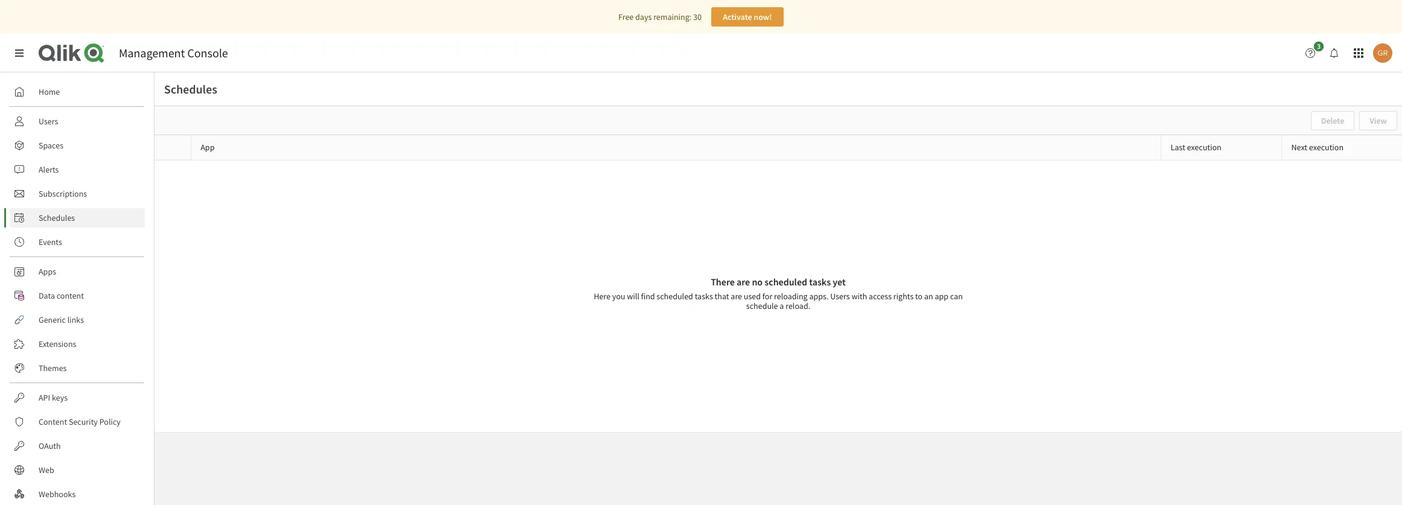 Task type: vqa. For each thing, say whether or not it's contained in the screenshot.
"Subscriptions" link
yes



Task type: describe. For each thing, give the bounding box(es) containing it.
webhooks
[[39, 489, 76, 500]]

remaining:
[[654, 11, 692, 22]]

activate now!
[[723, 11, 772, 22]]

that
[[715, 291, 730, 302]]

links
[[67, 314, 84, 325]]

now!
[[754, 11, 772, 22]]

alerts link
[[10, 160, 145, 179]]

home
[[39, 86, 60, 97]]

to
[[916, 291, 923, 302]]

with
[[852, 291, 868, 302]]

events
[[39, 237, 62, 247]]

events link
[[10, 232, 145, 252]]

apps link
[[10, 262, 145, 281]]

3
[[1318, 42, 1321, 51]]

yet
[[833, 276, 846, 288]]

there are no scheduled tasks yet here you will find scheduled tasks that are used for reloading apps. users with access rights to an app can schedule a reload.
[[594, 276, 963, 311]]

users inside there are no scheduled tasks yet here you will find scheduled tasks that are used for reloading apps. users with access rights to an app can schedule a reload.
[[831, 291, 850, 302]]

content
[[39, 417, 67, 427]]

days
[[636, 11, 652, 22]]

3 button
[[1301, 42, 1328, 63]]

subscriptions
[[39, 188, 87, 199]]

1 vertical spatial are
[[731, 291, 743, 302]]

rights
[[894, 291, 914, 302]]

1 vertical spatial scheduled
[[657, 291, 693, 302]]

api keys
[[39, 392, 68, 403]]

apps
[[39, 266, 56, 277]]

execution for last execution
[[1188, 142, 1222, 153]]

web
[[39, 465, 54, 476]]

content security policy link
[[10, 412, 145, 432]]

used
[[744, 291, 761, 302]]

console
[[187, 45, 228, 60]]

webhooks link
[[10, 485, 145, 504]]

management console
[[119, 45, 228, 60]]

themes
[[39, 363, 67, 374]]

execution for next execution
[[1310, 142, 1344, 153]]

web link
[[10, 461, 145, 480]]

free
[[619, 11, 634, 22]]

next execution
[[1292, 142, 1344, 153]]

app
[[201, 142, 215, 153]]

subscriptions link
[[10, 184, 145, 203]]

30
[[694, 11, 702, 22]]

0 vertical spatial are
[[737, 276, 750, 288]]

home link
[[10, 82, 145, 101]]

there
[[711, 276, 735, 288]]

here
[[594, 291, 611, 302]]

for
[[763, 291, 773, 302]]

last
[[1171, 142, 1186, 153]]

security
[[69, 417, 98, 427]]



Task type: locate. For each thing, give the bounding box(es) containing it.
are left the no
[[737, 276, 750, 288]]

users
[[39, 116, 58, 127], [831, 291, 850, 302]]

themes link
[[10, 359, 145, 378]]

data content link
[[10, 286, 145, 305]]

greg robinson image
[[1374, 43, 1393, 63]]

execution
[[1188, 142, 1222, 153], [1310, 142, 1344, 153]]

tasks up apps.
[[810, 276, 831, 288]]

api keys link
[[10, 388, 145, 407]]

generic
[[39, 314, 66, 325]]

generic links link
[[10, 310, 145, 330]]

last execution
[[1171, 142, 1222, 153]]

tasks left 'that'
[[695, 291, 713, 302]]

oauth link
[[10, 436, 145, 456]]

apps.
[[810, 291, 829, 302]]

keys
[[52, 392, 68, 403]]

scheduled up the "reloading"
[[765, 276, 808, 288]]

1 execution from the left
[[1188, 142, 1222, 153]]

are right 'that'
[[731, 291, 743, 302]]

will
[[627, 291, 640, 302]]

schedules down subscriptions
[[39, 212, 75, 223]]

management console element
[[119, 45, 228, 60]]

0 vertical spatial tasks
[[810, 276, 831, 288]]

users link
[[10, 112, 145, 131]]

extensions link
[[10, 334, 145, 354]]

you
[[613, 291, 626, 302]]

schedule
[[747, 300, 778, 311]]

navigation pane element
[[0, 77, 154, 505]]

policy
[[99, 417, 121, 427]]

reload.
[[786, 300, 811, 311]]

activate
[[723, 11, 752, 22]]

alerts
[[39, 164, 59, 175]]

no
[[752, 276, 763, 288]]

find
[[641, 291, 655, 302]]

content security policy
[[39, 417, 121, 427]]

0 horizontal spatial execution
[[1188, 142, 1222, 153]]

1 horizontal spatial execution
[[1310, 142, 1344, 153]]

scheduled
[[765, 276, 808, 288], [657, 291, 693, 302]]

access
[[869, 291, 892, 302]]

0 horizontal spatial users
[[39, 116, 58, 127]]

extensions
[[39, 339, 76, 350]]

1 horizontal spatial tasks
[[810, 276, 831, 288]]

data
[[39, 290, 55, 301]]

an
[[925, 291, 934, 302]]

can
[[951, 291, 963, 302]]

next
[[1292, 142, 1308, 153]]

api
[[39, 392, 50, 403]]

schedules down the console on the top of page
[[164, 81, 217, 97]]

scheduled right find at the bottom
[[657, 291, 693, 302]]

oauth
[[39, 441, 61, 452]]

0 vertical spatial scheduled
[[765, 276, 808, 288]]

content
[[57, 290, 84, 301]]

1 horizontal spatial schedules
[[164, 81, 217, 97]]

users inside users link
[[39, 116, 58, 127]]

app
[[935, 291, 949, 302]]

close sidebar menu image
[[14, 48, 24, 58]]

reloading
[[774, 291, 808, 302]]

generic links
[[39, 314, 84, 325]]

0 horizontal spatial scheduled
[[657, 291, 693, 302]]

0 horizontal spatial tasks
[[695, 291, 713, 302]]

spaces link
[[10, 136, 145, 155]]

1 horizontal spatial scheduled
[[765, 276, 808, 288]]

schedules inside navigation pane element
[[39, 212, 75, 223]]

users down 'yet' at bottom
[[831, 291, 850, 302]]

0 horizontal spatial schedules
[[39, 212, 75, 223]]

0 vertical spatial schedules
[[164, 81, 217, 97]]

tasks
[[810, 276, 831, 288], [695, 291, 713, 302]]

free days remaining: 30
[[619, 11, 702, 22]]

data content
[[39, 290, 84, 301]]

execution right next
[[1310, 142, 1344, 153]]

1 vertical spatial users
[[831, 291, 850, 302]]

1 horizontal spatial users
[[831, 291, 850, 302]]

schedules link
[[10, 208, 145, 228]]

1 vertical spatial schedules
[[39, 212, 75, 223]]

management
[[119, 45, 185, 60]]

spaces
[[39, 140, 63, 151]]

schedules
[[164, 81, 217, 97], [39, 212, 75, 223]]

1 vertical spatial tasks
[[695, 291, 713, 302]]

0 vertical spatial users
[[39, 116, 58, 127]]

execution right 'last'
[[1188, 142, 1222, 153]]

a
[[780, 300, 784, 311]]

are
[[737, 276, 750, 288], [731, 291, 743, 302]]

2 execution from the left
[[1310, 142, 1344, 153]]

users up spaces
[[39, 116, 58, 127]]

activate now! link
[[712, 7, 784, 27]]



